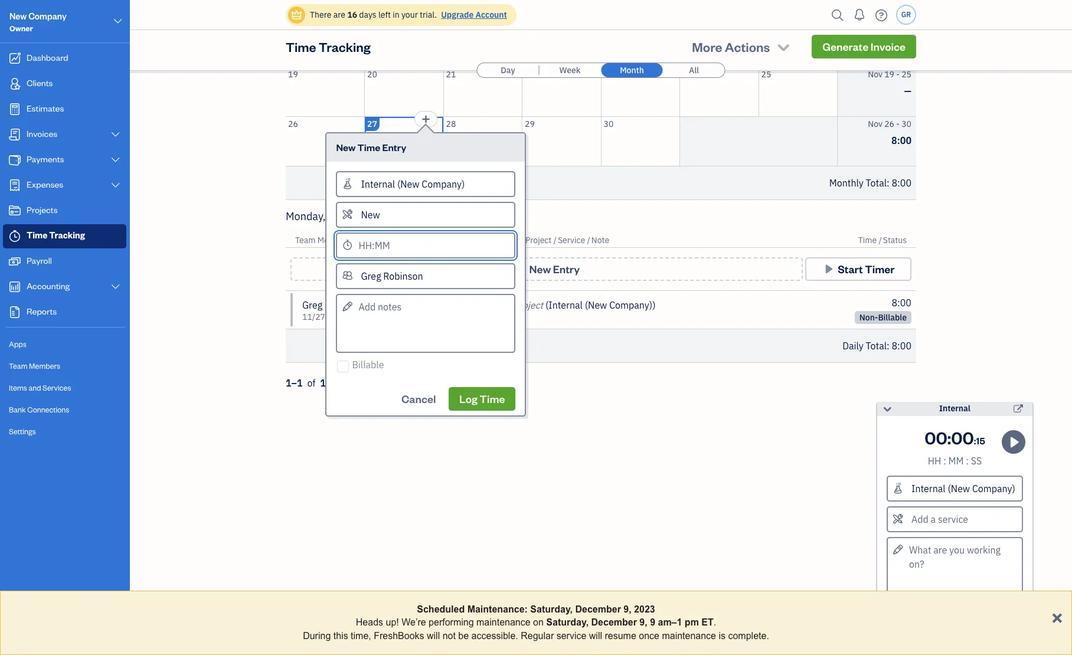Task type: vqa. For each thing, say whether or not it's contained in the screenshot.
Expense Settings
no



Task type: locate. For each thing, give the bounding box(es) containing it.
2 will from the left
[[589, 631, 602, 641]]

0 vertical spatial —
[[904, 35, 912, 47]]

chevron large down image
[[113, 14, 123, 28], [110, 155, 121, 165], [110, 181, 121, 190]]

18 button
[[759, 17, 837, 66]]

1 horizontal spatial maintenance
[[662, 631, 716, 641]]

chevron large down image
[[110, 130, 121, 139], [110, 282, 121, 292]]

25 down invoice
[[902, 69, 912, 79]]

1 vertical spatial maintenance
[[662, 631, 716, 641]]

time
[[286, 38, 316, 55], [358, 141, 380, 153], [27, 230, 47, 241], [858, 235, 877, 246], [480, 392, 505, 406]]

are
[[333, 9, 345, 20]]

3 nov from the top
[[868, 118, 883, 129]]

: right the hh
[[944, 455, 946, 467]]

saturday, up on
[[530, 605, 573, 615]]

payroll link
[[3, 250, 126, 274]]

0 horizontal spatial internal
[[549, 299, 583, 311]]

12 inside nov 12 - 18 —
[[885, 19, 895, 30]]

items
[[9, 383, 27, 393]]

2 nov from the top
[[868, 69, 883, 79]]

2023 right the 27, at the left of the page
[[399, 210, 424, 223]]

nov down nov 19 - 25 —
[[868, 118, 883, 129]]

-
[[896, 19, 900, 30], [896, 69, 900, 79], [896, 118, 900, 129]]

add a service text field for the add a client or project text field related to duration text box
[[337, 203, 515, 226]]

2 00 from the left
[[951, 426, 974, 449]]

0 vertical spatial total
[[866, 177, 887, 189]]

/ left status
[[879, 235, 882, 246]]

1 horizontal spatial time tracking
[[286, 38, 371, 55]]

member
[[318, 235, 348, 246]]

00 up the hh
[[925, 426, 948, 449]]

accessible.
[[472, 631, 518, 641]]

9,
[[624, 605, 632, 615], [640, 618, 648, 628]]

will right service
[[589, 631, 602, 641]]

1 vertical spatial project
[[513, 299, 543, 311]]

team member /
[[295, 235, 353, 246]]

time tracking down projects link
[[27, 230, 85, 241]]

entry inside 'button'
[[553, 262, 580, 276]]

0 vertical spatial saturday,
[[530, 605, 573, 615]]

1 vertical spatial -
[[896, 69, 900, 79]]

0 vertical spatial team
[[295, 235, 316, 246]]

16 button
[[601, 17, 680, 66]]

18 up the actions
[[761, 19, 771, 30]]

0 horizontal spatial 2023
[[399, 210, 424, 223]]

days
[[359, 9, 376, 20]]

9, up resume
[[624, 605, 632, 615]]

0 horizontal spatial team
[[9, 361, 28, 371]]

0 horizontal spatial 9,
[[624, 605, 632, 615]]

chevron large down image down 'estimates' link
[[110, 130, 121, 139]]

collapse timer details image
[[882, 402, 893, 416]]

1 25 from the left
[[761, 69, 771, 79]]

1–1
[[286, 377, 303, 389]]

19 button
[[286, 67, 364, 116]]

2 vertical spatial nov
[[868, 118, 883, 129]]

accounting
[[27, 280, 70, 292]]

status
[[883, 235, 907, 246]]

2023 up 9 at the bottom right
[[634, 605, 655, 615]]

1 12 from the left
[[288, 19, 298, 30]]

- right go to help icon at top right
[[896, 19, 900, 30]]

- inside nov 26 - 30 8:00
[[896, 118, 900, 129]]

15 right account
[[525, 19, 535, 30]]

project left (
[[513, 299, 543, 311]]

time down 27
[[358, 141, 380, 153]]

2 vertical spatial chevron large down image
[[110, 181, 121, 190]]

1 horizontal spatial 9,
[[640, 618, 648, 628]]

1 vertical spatial december
[[591, 618, 637, 628]]

: up ss
[[974, 435, 976, 447]]

chevron large down image for payments
[[110, 155, 121, 165]]

dashboard image
[[8, 53, 22, 64]]

time / status
[[858, 235, 907, 246]]

add a service text field up what are you working on? text box
[[888, 508, 1022, 531]]

0 horizontal spatial 26
[[288, 118, 298, 129]]

1 horizontal spatial 19
[[885, 69, 895, 79]]

0 vertical spatial tracking
[[319, 38, 371, 55]]

1 vertical spatial add a service text field
[[888, 508, 1022, 531]]

time tracking down there
[[286, 38, 371, 55]]

8:00 down 20 button
[[394, 135, 414, 147]]

nov inside nov 26 - 30 8:00
[[868, 118, 883, 129]]

1 vertical spatial 15
[[976, 435, 985, 447]]

/ left service
[[554, 235, 557, 246]]

21
[[446, 69, 456, 79]]

Duration text field
[[336, 232, 516, 258]]

0 vertical spatial 2023
[[399, 210, 424, 223]]

- inside nov 12 - 18 —
[[896, 19, 900, 30]]

tracking down projects link
[[49, 230, 85, 241]]

2 / from the left
[[521, 235, 524, 246]]

billable
[[878, 312, 907, 323]]

2 vertical spatial -
[[896, 118, 900, 129]]

internal left (new
[[549, 299, 583, 311]]

— inside nov 12 - 18 —
[[904, 35, 912, 47]]

18 inside nov 12 - 18 —
[[902, 19, 912, 30]]

13 button
[[365, 17, 443, 66]]

12 button
[[286, 17, 364, 66]]

nov down the generate invoice button
[[868, 69, 883, 79]]

0 horizontal spatial add a service text field
[[337, 203, 515, 226]]

0 vertical spatial 15
[[525, 19, 535, 30]]

0 vertical spatial nov
[[868, 19, 883, 30]]

1 horizontal spatial 18
[[902, 19, 912, 30]]

0 horizontal spatial 19
[[288, 69, 298, 79]]

2 26 from the left
[[885, 118, 895, 129]]

dashboard link
[[3, 47, 126, 71]]

1 vertical spatial entry
[[553, 262, 580, 276]]

2 chevron large down image from the top
[[110, 282, 121, 292]]

- down invoice
[[896, 69, 900, 79]]

1 chevron large down image from the top
[[110, 130, 121, 139]]

- inside nov 19 - 25 —
[[896, 69, 900, 79]]

1 vertical spatial chevron large down image
[[110, 282, 121, 292]]

1 horizontal spatial team
[[295, 235, 316, 246]]

add a client or project text field down 'hh : mm : ss'
[[888, 477, 1022, 501]]

add a client or project text field for what are you working on? text box
[[888, 477, 1022, 501]]

1 horizontal spatial 30
[[902, 118, 912, 129]]

0 horizontal spatial time tracking
[[27, 230, 85, 241]]

resume
[[605, 631, 636, 641]]

new inside new company owner
[[9, 11, 27, 22]]

in
[[393, 9, 400, 20]]

heads
[[356, 618, 383, 628]]

chevron large down image for accounting
[[110, 282, 121, 292]]

1 — from the top
[[904, 35, 912, 47]]

1 26 from the left
[[288, 118, 298, 129]]

15 up ss
[[976, 435, 985, 447]]

9, left 9 at the bottom right
[[640, 618, 648, 628]]

0 horizontal spatial 15
[[525, 19, 535, 30]]

— inside nov 19 - 25 —
[[904, 85, 912, 97]]

25 down the actions
[[761, 69, 771, 79]]

0 horizontal spatial will
[[427, 631, 440, 641]]

26 down nov 19 - 25 —
[[885, 118, 895, 129]]

19 inside "19" button
[[288, 69, 298, 79]]

total for monthly total
[[866, 177, 887, 189]]

2 - from the top
[[896, 69, 900, 79]]

16
[[347, 9, 357, 20], [604, 19, 614, 30]]

× button
[[1052, 606, 1063, 628]]

add a client or project text field up the 27, at the left of the page
[[337, 172, 515, 196]]

will left not
[[427, 631, 440, 641]]

2 25 from the left
[[902, 69, 912, 79]]

26
[[288, 118, 298, 129], [885, 118, 895, 129]]

Add a client or project text field
[[337, 172, 515, 196], [888, 477, 1022, 501]]

— for nov 12 - 18 —
[[904, 35, 912, 47]]

date
[[355, 235, 373, 246]]

november
[[328, 210, 378, 223]]

26 inside nov 26 - 30 8:00
[[885, 118, 895, 129]]

0 vertical spatial maintenance
[[477, 618, 531, 628]]

start
[[838, 262, 863, 276]]

1 horizontal spatial 15
[[976, 435, 985, 447]]

1 - from the top
[[896, 19, 900, 30]]

3 / from the left
[[554, 235, 557, 246]]

1 vertical spatial team
[[9, 361, 28, 371]]

- down nov 19 - 25 —
[[896, 118, 900, 129]]

gr
[[901, 10, 911, 19]]

19 down invoice
[[885, 69, 895, 79]]

chevron large down image inside accounting link
[[110, 282, 121, 292]]

add a service text field for the add a client or project text field associated with what are you working on? text box
[[888, 508, 1022, 531]]

13
[[367, 19, 377, 30]]

time tracking link
[[3, 224, 126, 249]]

1 vertical spatial add a client or project text field
[[888, 477, 1022, 501]]

entry
[[382, 141, 406, 153], [553, 262, 580, 276]]

/ right client
[[521, 235, 524, 246]]

monthly total : 8:00
[[829, 177, 912, 189]]

0 vertical spatial time tracking
[[286, 38, 371, 55]]

scheduled
[[417, 605, 465, 615]]

internal inside no project ( internal (new company) ) new
[[549, 299, 583, 311]]

saturday, up service
[[546, 618, 589, 628]]

nov inside nov 12 - 18 —
[[868, 19, 883, 30]]

no project ( internal (new company) ) new
[[499, 299, 656, 322]]

time right timer 'image'
[[27, 230, 47, 241]]

regular
[[521, 631, 554, 641]]

chevron large down image down payroll link
[[110, 282, 121, 292]]

trial.
[[420, 9, 437, 20]]

— up nov 26 - 30 8:00
[[904, 85, 912, 97]]

timer
[[865, 262, 895, 276]]

8:00 up billable
[[892, 297, 912, 309]]

team down monday,
[[295, 235, 316, 246]]

tracking down are
[[319, 38, 371, 55]]

1 vertical spatial 9,
[[640, 618, 648, 628]]

1 vertical spatial total
[[866, 340, 887, 352]]

clients
[[27, 77, 53, 89]]

nov up 'generate invoice'
[[868, 19, 883, 30]]

Add a service text field
[[337, 203, 515, 226], [888, 508, 1022, 531]]

no
[[499, 299, 511, 311]]

project up new entry 'button' at the top
[[525, 235, 552, 246]]

1 vertical spatial chevron large down image
[[110, 155, 121, 165]]

17 button
[[680, 17, 758, 66]]

client image
[[8, 78, 22, 90]]

2 total from the top
[[866, 340, 887, 352]]

timer image
[[8, 230, 22, 242]]

18
[[761, 19, 771, 30], [902, 19, 912, 30]]

1 19 from the left
[[288, 69, 298, 79]]

0 vertical spatial entry
[[382, 141, 406, 153]]

1 vertical spatial time tracking
[[27, 230, 85, 241]]

connections
[[27, 405, 69, 414]]

0 horizontal spatial 00
[[925, 426, 948, 449]]

chevron large down image inside 'expenses' link
[[110, 181, 121, 190]]

0 horizontal spatial 25
[[761, 69, 771, 79]]

12
[[288, 19, 298, 30], [885, 19, 895, 30]]

1 vertical spatial nov
[[868, 69, 883, 79]]

1 horizontal spatial add a service text field
[[888, 508, 1022, 531]]

total for daily total
[[866, 340, 887, 352]]

1 horizontal spatial 25
[[902, 69, 912, 79]]

more
[[692, 38, 722, 55]]

nov 26 - 30 8:00
[[868, 118, 912, 146]]

1 total from the top
[[866, 177, 887, 189]]

2 30 from the left
[[902, 118, 912, 129]]

time link
[[858, 235, 879, 246]]

0 horizontal spatial 12
[[288, 19, 298, 30]]

0 vertical spatial -
[[896, 19, 900, 30]]

all link
[[663, 63, 725, 77]]

19 down 12 button
[[288, 69, 298, 79]]

is
[[719, 631, 726, 641]]

Add a team member text field
[[337, 264, 515, 288]]

1 horizontal spatial internal
[[939, 403, 971, 414]]

total right daily
[[866, 340, 887, 352]]

00 up mm
[[951, 426, 974, 449]]

payroll
[[27, 255, 52, 266]]

internal up 00 : 00 : 15
[[939, 403, 971, 414]]

status link
[[883, 235, 907, 246]]

5 / from the left
[[879, 235, 882, 246]]

project inside no project ( internal (new company) ) new
[[513, 299, 543, 311]]

30 down 23 button
[[604, 118, 614, 129]]

1 horizontal spatial 16
[[604, 19, 614, 30]]

1 horizontal spatial entry
[[553, 262, 580, 276]]

main element
[[0, 0, 159, 655]]

maintenance down "pm"
[[662, 631, 716, 641]]

0 horizontal spatial entry
[[382, 141, 406, 153]]

time right log on the bottom left of page
[[480, 392, 505, 406]]

1 horizontal spatial will
[[589, 631, 602, 641]]

week
[[559, 65, 581, 76]]

entry down service
[[553, 262, 580, 276]]

0 horizontal spatial add a client or project text field
[[337, 172, 515, 196]]

: up 'hh : mm : ss'
[[948, 426, 951, 449]]

× dialog
[[0, 591, 1072, 655]]

dashboard
[[27, 52, 68, 63]]

team up items
[[9, 361, 28, 371]]

team inside main 'element'
[[9, 361, 28, 371]]

once
[[639, 631, 660, 641]]

8:00 up monthly total : 8:00 on the right of the page
[[892, 134, 912, 146]]

1 horizontal spatial 00
[[951, 426, 974, 449]]

0 vertical spatial chevron large down image
[[110, 130, 121, 139]]

2 18 from the left
[[902, 19, 912, 30]]

maintenance down maintenance:
[[477, 618, 531, 628]]

0 vertical spatial add a client or project text field
[[337, 172, 515, 196]]

16 right are
[[347, 9, 357, 20]]

freshbooks
[[374, 631, 424, 641]]

— for nov 19 - 25 —
[[904, 85, 912, 97]]

— down gr dropdown button
[[904, 35, 912, 47]]

entry down 20 button
[[382, 141, 406, 153]]

there
[[310, 9, 331, 20]]

new inside new entry 'button'
[[529, 262, 551, 276]]

/ left the note
[[587, 235, 590, 246]]

new for new time entry
[[336, 141, 356, 153]]

nov
[[868, 19, 883, 30], [868, 69, 883, 79], [868, 118, 883, 129]]

upgrade
[[441, 9, 474, 20]]

0 horizontal spatial 18
[[761, 19, 771, 30]]

settings
[[9, 427, 36, 436]]

0 horizontal spatial tracking
[[49, 230, 85, 241]]

1 vertical spatial —
[[904, 85, 912, 97]]

12 left gr dropdown button
[[885, 19, 895, 30]]

What are you working on? text field
[[887, 537, 1023, 596]]

1 horizontal spatial 2023
[[634, 605, 655, 615]]

chevron large down image inside 'payments' link
[[110, 155, 121, 165]]

payment image
[[8, 154, 22, 166]]

time left status
[[858, 235, 877, 246]]

team
[[295, 235, 316, 246], [9, 361, 28, 371]]

1 horizontal spatial 12
[[885, 19, 895, 30]]

30 inside button
[[604, 118, 614, 129]]

/ left 'date'
[[350, 235, 353, 246]]

2 12 from the left
[[885, 19, 895, 30]]

items and services
[[9, 383, 71, 393]]

1 30 from the left
[[604, 118, 614, 129]]

invoices
[[27, 128, 57, 139]]

1 horizontal spatial 26
[[885, 118, 895, 129]]

0 horizontal spatial 30
[[604, 118, 614, 129]]

notifications image
[[850, 3, 869, 27]]

1 00 from the left
[[925, 426, 948, 449]]

chevron large down image for invoices
[[110, 130, 121, 139]]

1 vertical spatial 2023
[[634, 605, 655, 615]]

2 19 from the left
[[885, 69, 895, 79]]

14 button
[[444, 17, 522, 66]]

26 down "19" button
[[288, 118, 298, 129]]

nov inside nov 19 - 25 —
[[868, 69, 883, 79]]

project
[[525, 235, 552, 246], [513, 299, 543, 311]]

: down billable
[[887, 340, 890, 352]]

18 down gr
[[902, 19, 912, 30]]

add a service text field up duration text box
[[337, 203, 515, 226]]

during
[[303, 631, 331, 641]]

0 vertical spatial 9,
[[624, 605, 632, 615]]

1 horizontal spatial add a client or project text field
[[888, 477, 1022, 501]]

27
[[367, 118, 377, 129]]

note
[[592, 235, 609, 246]]

2 — from the top
[[904, 85, 912, 97]]

16 up 23
[[604, 19, 614, 30]]

0 vertical spatial add a service text field
[[337, 203, 515, 226]]

0 vertical spatial internal
[[549, 299, 583, 311]]

1 nov from the top
[[868, 19, 883, 30]]

0 horizontal spatial 16
[[347, 9, 357, 20]]

1 18 from the left
[[761, 19, 771, 30]]

1 will from the left
[[427, 631, 440, 641]]

1 vertical spatial tracking
[[49, 230, 85, 241]]

1 vertical spatial internal
[[939, 403, 971, 414]]

1
[[320, 377, 326, 389]]

3 - from the top
[[896, 118, 900, 129]]

new for new company owner
[[9, 11, 27, 22]]

30 down nov 19 - 25 —
[[902, 118, 912, 129]]

log time
[[459, 392, 505, 406]]

2023 inside scheduled maintenance: saturday, december 9, 2023 heads up! we're performing maintenance on saturday, december 9, 9 am–1 pm et . during this time, freshbooks will not be accessible. regular service will resume once maintenance is complete.
[[634, 605, 655, 615]]

12 left there
[[288, 19, 298, 30]]

total right monthly
[[866, 177, 887, 189]]

members
[[29, 361, 60, 371]]

- for nov 19 - 25 —
[[896, 69, 900, 79]]

add a client or project text field for duration text box
[[337, 172, 515, 196]]



Task type: describe. For each thing, give the bounding box(es) containing it.
generate invoice
[[823, 40, 906, 53]]

- for nov 12 - 18 —
[[896, 19, 900, 30]]

caretup image
[[375, 236, 379, 245]]

tracking inside main 'element'
[[49, 230, 85, 241]]

client / project / service / note
[[498, 235, 609, 246]]

0 vertical spatial project
[[525, 235, 552, 246]]

payments link
[[3, 148, 126, 172]]

clients link
[[3, 72, 126, 96]]

26 inside button
[[288, 118, 298, 129]]

new for new entry
[[529, 262, 551, 276]]

22
[[525, 69, 535, 79]]

hh
[[928, 455, 941, 467]]

pm
[[685, 618, 699, 628]]

crown image
[[291, 9, 303, 21]]

ss
[[971, 455, 982, 467]]

of
[[307, 377, 316, 389]]

0 vertical spatial december
[[575, 605, 621, 615]]

25 button
[[759, 67, 837, 116]]

team for team member /
[[295, 235, 316, 246]]

your
[[401, 9, 418, 20]]

there are 16 days left in your trial. upgrade account
[[310, 9, 507, 20]]

greg robinson 11/27/2023
[[302, 299, 364, 322]]

1 horizontal spatial tracking
[[319, 38, 371, 55]]

19 inside nov 19 - 25 —
[[885, 69, 895, 79]]

12 inside button
[[288, 19, 298, 30]]

apps
[[9, 340, 26, 349]]

greg
[[302, 299, 322, 311]]

28 button
[[444, 117, 522, 166]]

hh : mm : ss
[[928, 455, 982, 467]]

15 inside button
[[525, 19, 535, 30]]

up!
[[386, 618, 399, 628]]

non-
[[860, 312, 878, 323]]

am–1
[[658, 618, 682, 628]]

- for nov 26 - 30 8:00
[[896, 118, 900, 129]]

log
[[459, 392, 478, 406]]

generate
[[823, 40, 869, 53]]

generate invoice button
[[812, 35, 916, 58]]

open in new window image
[[1014, 402, 1023, 416]]

bank connections link
[[3, 400, 126, 420]]

Add notes text field
[[336, 294, 516, 353]]

upgrade account link
[[439, 9, 507, 20]]

performing
[[429, 618, 474, 628]]

not
[[443, 631, 456, 641]]

8:00 down billable
[[892, 340, 912, 352]]

reports link
[[3, 301, 126, 325]]

services
[[43, 383, 71, 393]]

company
[[28, 11, 67, 22]]

on
[[533, 618, 544, 628]]

new entry button
[[291, 257, 803, 281]]

cancel
[[402, 392, 436, 406]]

30 button
[[601, 117, 680, 166]]

expense image
[[8, 179, 22, 191]]

time tracking inside main 'element'
[[27, 230, 85, 241]]

new inside no project ( internal (new company) ) new
[[499, 312, 516, 322]]

nov for nov 12 - 18 —
[[868, 19, 883, 30]]

note link
[[592, 235, 609, 246]]

service
[[558, 235, 585, 246]]

8:00 inside 8:00 non-billable
[[892, 297, 912, 309]]

(
[[546, 299, 549, 311]]

actions
[[725, 38, 770, 55]]

8:00 non-billable
[[860, 297, 912, 323]]

0 horizontal spatial maintenance
[[477, 618, 531, 628]]

maintenance:
[[467, 605, 528, 615]]

time inside main 'element'
[[27, 230, 47, 241]]

4 / from the left
[[587, 235, 590, 246]]

24 button
[[680, 67, 758, 116]]

plus image
[[514, 263, 527, 275]]

search image
[[828, 6, 847, 24]]

25 inside nov 19 - 25 —
[[902, 69, 912, 79]]

nov 12 - 18 —
[[868, 19, 912, 47]]

scheduled maintenance: saturday, december 9, 2023 heads up! we're performing maintenance on saturday, december 9, 9 am–1 pm et . during this time, freshbooks will not be accessible. regular service will resume once maintenance is complete.
[[303, 605, 769, 641]]

30 inside nov 26 - 30 8:00
[[902, 118, 912, 129]]

: right monthly
[[887, 177, 890, 189]]

left
[[378, 9, 391, 20]]

0 vertical spatial chevron large down image
[[113, 14, 123, 28]]

: left ss
[[966, 455, 969, 467]]

8:00 down nov 26 - 30 8:00
[[892, 177, 912, 189]]

settings link
[[3, 422, 126, 442]]

18 inside button
[[761, 19, 771, 30]]

16 inside the 16 button
[[604, 19, 614, 30]]

time down 'crown' image
[[286, 38, 316, 55]]

)
[[653, 299, 656, 311]]

expenses link
[[3, 174, 126, 198]]

21 button
[[444, 67, 522, 116]]

project link
[[525, 235, 554, 246]]

discard
[[936, 639, 974, 652]]

project image
[[8, 205, 22, 217]]

8:00 inside nov 26 - 30 8:00
[[892, 134, 912, 146]]

team for team members
[[9, 361, 28, 371]]

team members link
[[3, 356, 126, 377]]

: inside 00 : 00 : 15
[[974, 435, 976, 447]]

bank
[[9, 405, 26, 414]]

nov 19 - 25 —
[[868, 69, 912, 97]]

invoice image
[[8, 129, 22, 141]]

start timer
[[838, 262, 895, 276]]

report image
[[8, 306, 22, 318]]

15 button
[[523, 17, 601, 66]]

resume timer image
[[1006, 435, 1023, 450]]

time inside button
[[480, 392, 505, 406]]

25 inside button
[[761, 69, 771, 79]]

chevrondown image
[[776, 38, 792, 55]]

mm
[[949, 455, 964, 467]]

chevron large down image for expenses
[[110, 181, 121, 190]]

new entry
[[529, 262, 580, 276]]

nov for nov 19 - 25 —
[[868, 69, 883, 79]]

items and services link
[[3, 378, 126, 399]]

accounting link
[[3, 275, 126, 299]]

go to help image
[[872, 6, 891, 24]]

1 / from the left
[[350, 235, 353, 246]]

and
[[29, 383, 41, 393]]

robinson
[[325, 299, 364, 311]]

money image
[[8, 256, 22, 267]]

22 button
[[523, 67, 601, 116]]

et
[[702, 618, 714, 628]]

monthly
[[829, 177, 864, 189]]

more actions
[[692, 38, 770, 55]]

day link
[[477, 63, 539, 77]]

estimate image
[[8, 103, 22, 115]]

service
[[557, 631, 587, 641]]

28
[[446, 118, 456, 129]]

15 inside 00 : 00 : 15
[[976, 435, 985, 447]]

play image
[[822, 263, 836, 275]]

projects
[[27, 204, 58, 216]]

month
[[620, 65, 644, 76]]

gr button
[[896, 5, 916, 25]]

nov for nov 26 - 30 8:00
[[868, 118, 883, 129]]

cancel button
[[391, 387, 447, 411]]

complete.
[[728, 631, 769, 641]]

add a time entry image
[[421, 112, 431, 126]]

log time button
[[449, 387, 516, 411]]

start timer button
[[805, 257, 912, 281]]

1 vertical spatial saturday,
[[546, 618, 589, 628]]

9
[[650, 618, 655, 628]]

chart image
[[8, 281, 22, 293]]

all
[[689, 65, 699, 76]]



